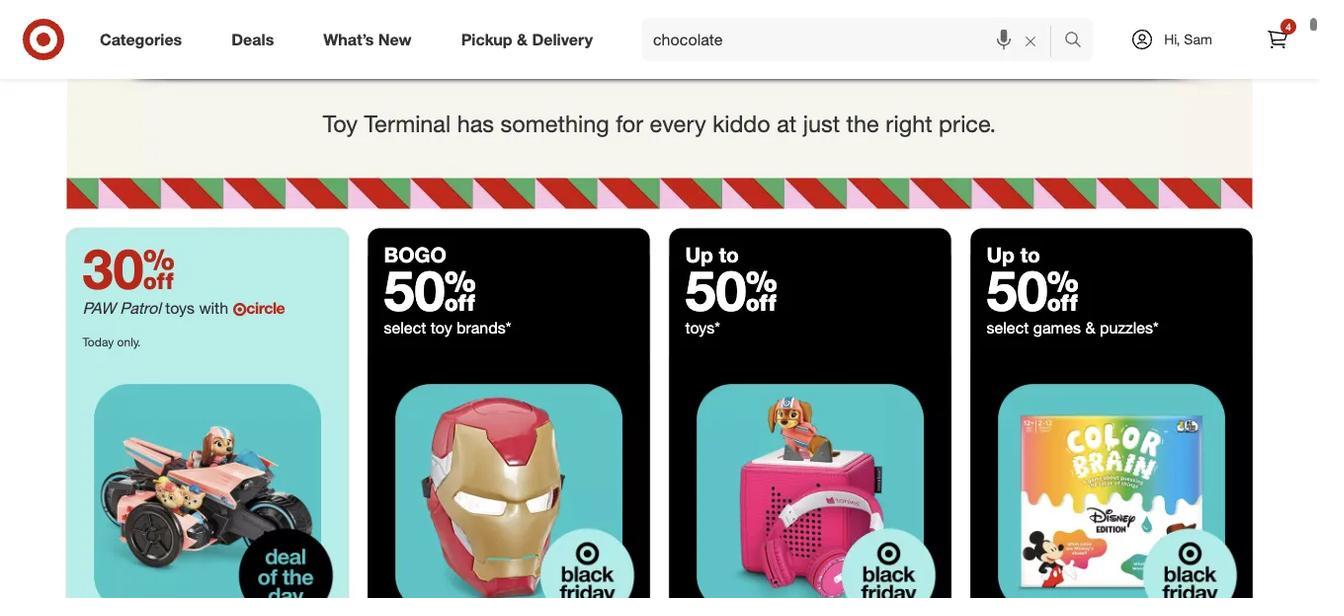 Task type: vqa. For each thing, say whether or not it's contained in the screenshot.
details.
no



Task type: describe. For each thing, give the bounding box(es) containing it.
categories link
[[83, 18, 207, 61]]

only.
[[117, 335, 141, 349]]

toy
[[431, 319, 452, 338]]

what's new
[[323, 30, 412, 49]]

today only.
[[83, 335, 141, 349]]

categories
[[100, 30, 182, 49]]

at
[[777, 109, 797, 137]]

hi,
[[1164, 31, 1180, 48]]

price.
[[939, 109, 996, 137]]

circle
[[246, 299, 285, 318]]

just
[[803, 109, 840, 137]]

what's new link
[[307, 18, 436, 61]]

target deal of the day image
[[67, 357, 348, 599]]

right
[[886, 109, 932, 137]]

4 link
[[1256, 18, 1299, 61]]

hi, sam
[[1164, 31, 1212, 48]]

pickup
[[461, 30, 512, 49]]

50 for toys*
[[685, 257, 778, 324]]

search button
[[1055, 18, 1103, 65]]

up to for select games & puzzles*
[[987, 243, 1040, 268]]

select for up to
[[987, 319, 1029, 338]]

target black friday image for select toy brands*
[[368, 357, 650, 599]]

the
[[846, 109, 879, 137]]

up to for toys*
[[685, 243, 739, 268]]

puzzles*
[[1100, 319, 1159, 338]]

4
[[1286, 20, 1291, 33]]

to for select games & puzzles*
[[1021, 243, 1040, 268]]

kiddo
[[713, 109, 771, 137]]

sam
[[1184, 31, 1212, 48]]

toy terminal has something for every kiddo at just the right price.
[[323, 109, 996, 137]]

select for bogo
[[384, 319, 426, 338]]

every
[[650, 109, 706, 137]]

pickup & delivery
[[461, 30, 593, 49]]



Task type: locate. For each thing, give the bounding box(es) containing it.
up to up games
[[987, 243, 1040, 268]]

has
[[457, 109, 494, 137]]

2 up to from the left
[[987, 243, 1040, 268]]

2 up from the left
[[987, 243, 1015, 268]]

1 horizontal spatial &
[[1086, 319, 1096, 338]]

select left toy
[[384, 319, 426, 338]]

what's
[[323, 30, 374, 49]]

today
[[83, 335, 114, 349]]

patrol
[[120, 299, 161, 318]]

target black friday image for select games & puzzles*
[[971, 357, 1253, 599]]

3 target black friday image from the left
[[971, 357, 1253, 599]]

target black friday image for toys*
[[670, 357, 951, 599]]

50
[[384, 257, 476, 324], [685, 257, 778, 324], [987, 257, 1079, 324]]

games
[[1034, 319, 1081, 338]]

2 horizontal spatial 50
[[987, 257, 1079, 324]]

something
[[501, 109, 609, 137]]

1 horizontal spatial target black friday image
[[670, 357, 951, 599]]

2 50 from the left
[[685, 257, 778, 324]]

up to
[[685, 243, 739, 268], [987, 243, 1040, 268]]

1 50 from the left
[[384, 257, 476, 324]]

1 up from the left
[[685, 243, 713, 268]]

1 to from the left
[[719, 243, 739, 268]]

1 horizontal spatial up
[[987, 243, 1015, 268]]

0 horizontal spatial to
[[719, 243, 739, 268]]

2 horizontal spatial target black friday image
[[971, 357, 1253, 599]]

3 50 from the left
[[987, 257, 1079, 324]]

to up toys*
[[719, 243, 739, 268]]

to up games
[[1021, 243, 1040, 268]]

& inside 'link'
[[517, 30, 528, 49]]

search
[[1055, 32, 1103, 51]]

up
[[685, 243, 713, 268], [987, 243, 1015, 268]]

brands*
[[457, 319, 511, 338]]

select toy brands*
[[384, 319, 511, 338]]

paw
[[83, 299, 115, 318]]

up to up toys*
[[685, 243, 739, 268]]

0 horizontal spatial up
[[685, 243, 713, 268]]

50 for select games & puzzles*
[[987, 257, 1079, 324]]

up for toys*
[[685, 243, 713, 268]]

0 horizontal spatial target black friday image
[[368, 357, 650, 599]]

0 horizontal spatial up to
[[685, 243, 739, 268]]

terminal
[[364, 109, 451, 137]]

select left games
[[987, 319, 1029, 338]]

&
[[517, 30, 528, 49], [1086, 319, 1096, 338]]

paw patrol toys with
[[83, 299, 233, 318]]

What can we help you find? suggestions appear below search field
[[641, 18, 1069, 61]]

& right the "pickup"
[[517, 30, 528, 49]]

toy
[[323, 109, 358, 137]]

1 target black friday image from the left
[[368, 357, 650, 599]]

up for select games & puzzles*
[[987, 243, 1015, 268]]

2 to from the left
[[1021, 243, 1040, 268]]

1 horizontal spatial to
[[1021, 243, 1040, 268]]

bogo
[[384, 243, 447, 268]]

deals link
[[215, 18, 299, 61]]

deals
[[231, 30, 274, 49]]

1 horizontal spatial up to
[[987, 243, 1040, 268]]

toys
[[165, 299, 195, 318]]

1 horizontal spatial 50
[[685, 257, 778, 324]]

toys*
[[685, 319, 720, 338]]

0 horizontal spatial select
[[384, 319, 426, 338]]

for
[[616, 109, 643, 137]]

with
[[199, 299, 228, 318]]

to for toys*
[[719, 243, 739, 268]]

0 horizontal spatial 50
[[384, 257, 476, 324]]

30
[[83, 235, 175, 302]]

2 select from the left
[[987, 319, 1029, 338]]

1 vertical spatial &
[[1086, 319, 1096, 338]]

1 up to from the left
[[685, 243, 739, 268]]

1 horizontal spatial select
[[987, 319, 1029, 338]]

to
[[719, 243, 739, 268], [1021, 243, 1040, 268]]

0 horizontal spatial &
[[517, 30, 528, 49]]

2 target black friday image from the left
[[670, 357, 951, 599]]

new
[[378, 30, 412, 49]]

target black friday image
[[368, 357, 650, 599], [670, 357, 951, 599], [971, 357, 1253, 599]]

1 select from the left
[[384, 319, 426, 338]]

pickup & delivery link
[[444, 18, 618, 61]]

0 vertical spatial &
[[517, 30, 528, 49]]

& right games
[[1086, 319, 1096, 338]]

50 for select toy brands*
[[384, 257, 476, 324]]

select games & puzzles*
[[987, 319, 1159, 338]]

select
[[384, 319, 426, 338], [987, 319, 1029, 338]]

delivery
[[532, 30, 593, 49]]



